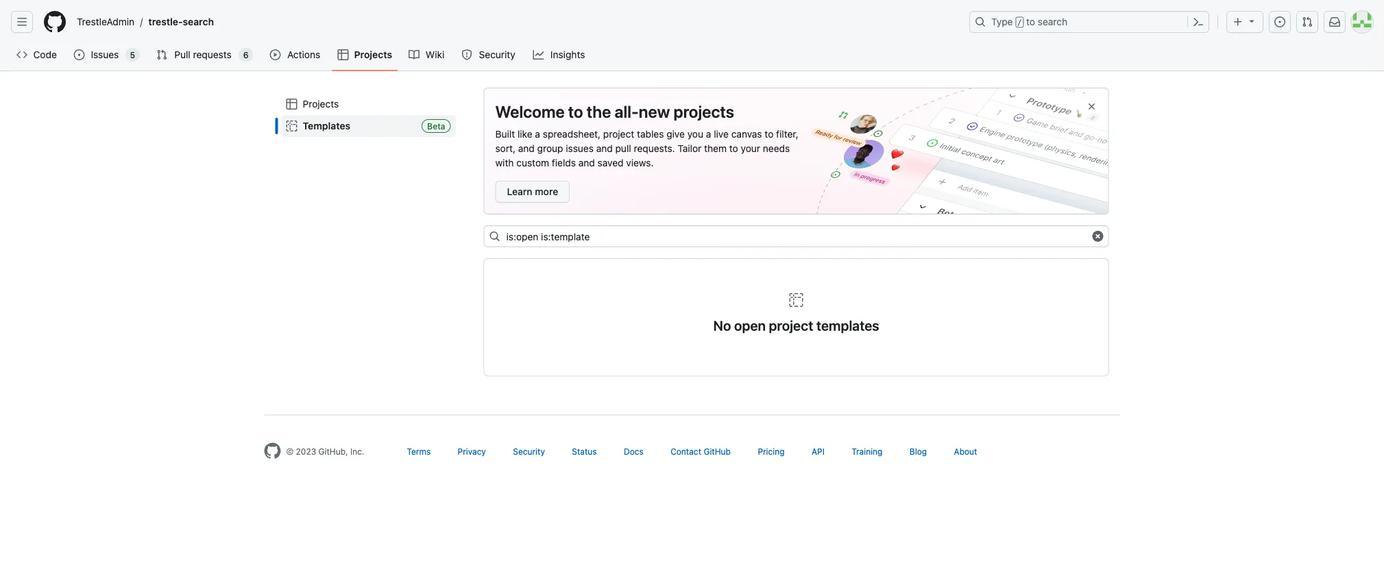 Task type: locate. For each thing, give the bounding box(es) containing it.
1 horizontal spatial project
[[769, 318, 814, 334]]

security link left "status"
[[513, 448, 545, 457]]

close image
[[1087, 101, 1098, 112]]

git pull request image
[[1302, 16, 1313, 27], [156, 49, 167, 60]]

0 horizontal spatial /
[[140, 16, 143, 27]]

insights
[[551, 49, 585, 60]]

contact github
[[671, 448, 731, 457]]

projects up templates
[[303, 98, 339, 110]]

security left "status"
[[513, 448, 545, 457]]

search image
[[489, 231, 500, 242]]

homepage image left the ©
[[264, 443, 281, 460]]

security link left graph icon
[[456, 45, 522, 65]]

search
[[183, 16, 214, 27], [1038, 16, 1068, 27]]

1 horizontal spatial /
[[1018, 18, 1023, 27]]

learn more
[[507, 186, 558, 198]]

projects link
[[332, 45, 398, 65], [281, 93, 456, 115]]

needs
[[763, 143, 790, 154]]

/ left trestle-
[[140, 16, 143, 27]]

them
[[704, 143, 727, 154]]

©
[[286, 448, 294, 457]]

0 horizontal spatial search
[[183, 16, 214, 27]]

search right type
[[1038, 16, 1068, 27]]

0 horizontal spatial homepage image
[[44, 11, 66, 33]]

issues
[[91, 49, 119, 60]]

project inside welcome to the all-new projects built like a spreadsheet, project tables give you a live canvas to filter, sort, and group issues and pull requests. tailor them to your needs with custom fields and saved views.
[[603, 128, 635, 140]]

security right shield icon at the left
[[479, 49, 516, 60]]

projects right table image at the top
[[354, 49, 392, 60]]

1 vertical spatial projects link
[[281, 93, 456, 115]]

1 vertical spatial git pull request image
[[156, 49, 167, 60]]

pricing
[[758, 448, 785, 457]]

0 vertical spatial security
[[479, 49, 516, 60]]

inc.
[[350, 448, 364, 457]]

1 horizontal spatial projects
[[354, 49, 392, 60]]

and up 'saved'
[[596, 143, 613, 154]]

© 2023 github, inc.
[[286, 448, 364, 457]]

0 vertical spatial homepage image
[[44, 11, 66, 33]]

docs link
[[624, 448, 644, 457]]

projects link up templates
[[281, 93, 456, 115]]

your
[[741, 143, 761, 154]]

issues
[[566, 143, 594, 154]]

/ for trestleadmin
[[140, 16, 143, 27]]

a
[[535, 128, 540, 140], [706, 128, 711, 140]]

0 vertical spatial git pull request image
[[1302, 16, 1313, 27]]

1 vertical spatial homepage image
[[264, 443, 281, 460]]

terms
[[407, 448, 431, 457]]

/ inside trestleadmin / trestle-search
[[140, 16, 143, 27]]

a left the live
[[706, 128, 711, 140]]

/
[[140, 16, 143, 27], [1018, 18, 1023, 27]]

insights link
[[528, 45, 592, 65]]

pull requests
[[174, 49, 232, 60]]

list up graph icon
[[71, 11, 962, 33]]

1 horizontal spatial a
[[706, 128, 711, 140]]

1 search from the left
[[183, 16, 214, 27]]

1 horizontal spatial search
[[1038, 16, 1068, 27]]

git pull request image left the pull
[[156, 49, 167, 60]]

command palette image
[[1193, 16, 1204, 27]]

status link
[[572, 448, 597, 457]]

a right like
[[535, 128, 540, 140]]

/ right type
[[1018, 18, 1023, 27]]

tailor
[[678, 143, 702, 154]]

project down project template icon
[[769, 318, 814, 334]]

projects
[[354, 49, 392, 60], [303, 98, 339, 110]]

list
[[71, 11, 962, 33], [275, 88, 462, 143]]

6
[[243, 50, 249, 60]]

1 vertical spatial list
[[275, 88, 462, 143]]

2 search from the left
[[1038, 16, 1068, 27]]

canvas
[[732, 128, 762, 140]]

1 horizontal spatial git pull request image
[[1302, 16, 1313, 27]]

search for type / to search
[[1038, 16, 1068, 27]]

privacy link
[[458, 448, 486, 457]]

contact github link
[[671, 448, 731, 457]]

and
[[518, 143, 535, 154], [596, 143, 613, 154], [579, 157, 595, 168]]

about
[[954, 448, 978, 457]]

0 horizontal spatial projects
[[303, 98, 339, 110]]

0 vertical spatial list
[[71, 11, 962, 33]]

spreadsheet,
[[543, 128, 601, 140]]

wiki
[[426, 49, 445, 60]]

2 a from the left
[[706, 128, 711, 140]]

code link
[[11, 45, 63, 65]]

no
[[714, 318, 731, 334]]

group
[[537, 143, 563, 154]]

and down like
[[518, 143, 535, 154]]

search up the pull requests
[[183, 16, 214, 27]]

0 vertical spatial project
[[603, 128, 635, 140]]

issue opened image
[[74, 49, 85, 60]]

1 horizontal spatial homepage image
[[264, 443, 281, 460]]

0 horizontal spatial git pull request image
[[156, 49, 167, 60]]

search inside trestleadmin / trestle-search
[[183, 16, 214, 27]]

to
[[1027, 16, 1036, 27], [568, 102, 583, 121], [765, 128, 774, 140], [730, 143, 738, 154]]

github,
[[319, 448, 348, 457]]

you
[[688, 128, 704, 140]]

0 vertical spatial projects link
[[332, 45, 398, 65]]

0 horizontal spatial project
[[603, 128, 635, 140]]

project
[[603, 128, 635, 140], [769, 318, 814, 334]]

homepage image
[[44, 11, 66, 33], [264, 443, 281, 460]]

project up pull
[[603, 128, 635, 140]]

learn more link
[[496, 181, 570, 203]]

security
[[479, 49, 516, 60], [513, 448, 545, 457]]

list containing projects
[[275, 88, 462, 143]]

privacy
[[458, 448, 486, 457]]

/ inside the type / to search
[[1018, 18, 1023, 27]]

issue opened image
[[1275, 16, 1286, 27]]

templates
[[817, 318, 880, 334]]

type / to search
[[992, 16, 1068, 27]]

clear image
[[1093, 231, 1104, 242]]

0 horizontal spatial a
[[535, 128, 540, 140]]

and down 'issues' at the top left of page
[[579, 157, 595, 168]]

list containing trestleadmin / trestle-search
[[71, 11, 962, 33]]

homepage image up code
[[44, 11, 66, 33]]

built
[[496, 128, 515, 140]]

projects
[[674, 102, 735, 121]]

all-
[[615, 102, 639, 121]]

play image
[[270, 49, 281, 60]]

live
[[714, 128, 729, 140]]

type
[[992, 16, 1013, 27]]

security link
[[456, 45, 522, 65], [513, 448, 545, 457]]

new
[[639, 102, 670, 121]]

pull
[[174, 49, 191, 60]]

api link
[[812, 448, 825, 457]]

projects link left book image
[[332, 45, 398, 65]]

/ for type
[[1018, 18, 1023, 27]]

git pull request image right issue opened image
[[1302, 16, 1313, 27]]

list down table image at the top
[[275, 88, 462, 143]]



Task type: describe. For each thing, give the bounding box(es) containing it.
blog
[[910, 448, 927, 457]]

git pull request image for issue opened image
[[1302, 16, 1313, 27]]

1 a from the left
[[535, 128, 540, 140]]

actions
[[287, 49, 320, 60]]

wiki link
[[403, 45, 451, 65]]

1 vertical spatial security link
[[513, 448, 545, 457]]

requests.
[[634, 143, 675, 154]]

to up "needs"
[[765, 128, 774, 140]]

blog link
[[910, 448, 927, 457]]

status
[[572, 448, 597, 457]]

2 horizontal spatial and
[[596, 143, 613, 154]]

welcome
[[496, 102, 565, 121]]

0 horizontal spatial and
[[518, 143, 535, 154]]

training link
[[852, 448, 883, 457]]

table image
[[338, 49, 349, 60]]

trestleadmin link
[[71, 11, 140, 33]]

templates
[[303, 120, 351, 132]]

trestle-
[[148, 16, 183, 27]]

to left your
[[730, 143, 738, 154]]

api
[[812, 448, 825, 457]]

training
[[852, 448, 883, 457]]

1 vertical spatial project
[[769, 318, 814, 334]]

the
[[587, 102, 611, 121]]

code
[[33, 49, 57, 60]]

table image
[[286, 99, 297, 110]]

code image
[[16, 49, 27, 60]]

more
[[535, 186, 558, 198]]

tables
[[637, 128, 664, 140]]

notifications image
[[1330, 16, 1341, 27]]

requests
[[193, 49, 232, 60]]

trestle-search link
[[143, 11, 220, 33]]

Search all projects text field
[[484, 226, 1109, 248]]

to right type
[[1027, 16, 1036, 27]]

actions link
[[265, 45, 327, 65]]

5
[[130, 50, 135, 60]]

search for trestleadmin / trestle-search
[[183, 16, 214, 27]]

contact
[[671, 448, 702, 457]]

pull
[[616, 143, 631, 154]]

0 vertical spatial security link
[[456, 45, 522, 65]]

terms link
[[407, 448, 431, 457]]

project template image
[[286, 121, 297, 132]]

git pull request image for issue opened icon
[[156, 49, 167, 60]]

graph image
[[533, 49, 544, 60]]

no open project templates
[[714, 318, 880, 334]]

github
[[704, 448, 731, 457]]

2023
[[296, 448, 316, 457]]

welcome to the all-new projects built like a spreadsheet, project tables give you a live canvas to filter, sort, and group issues and pull requests. tailor them to your needs with custom fields and saved views.
[[496, 102, 799, 168]]

custom
[[517, 157, 549, 168]]

plus image
[[1233, 16, 1244, 27]]

0 vertical spatial projects
[[354, 49, 392, 60]]

shield image
[[462, 49, 473, 60]]

about link
[[954, 448, 978, 457]]

project template image
[[788, 292, 805, 309]]

views.
[[626, 157, 654, 168]]

book image
[[409, 49, 420, 60]]

open
[[734, 318, 766, 334]]

1 vertical spatial security
[[513, 448, 545, 457]]

beta
[[427, 121, 445, 131]]

1 vertical spatial projects
[[303, 98, 339, 110]]

trestleadmin
[[77, 16, 135, 27]]

to up spreadsheet,
[[568, 102, 583, 121]]

saved
[[598, 157, 624, 168]]

with
[[496, 157, 514, 168]]

like
[[518, 128, 533, 140]]

learn
[[507, 186, 533, 198]]

give
[[667, 128, 685, 140]]

pricing link
[[758, 448, 785, 457]]

trestleadmin / trestle-search
[[77, 16, 214, 27]]

fields
[[552, 157, 576, 168]]

filter,
[[776, 128, 799, 140]]

triangle down image
[[1247, 15, 1258, 26]]

docs
[[624, 448, 644, 457]]

1 horizontal spatial and
[[579, 157, 595, 168]]

sort,
[[496, 143, 516, 154]]



Task type: vqa. For each thing, say whether or not it's contained in the screenshot.
Search all discussions text box
no



